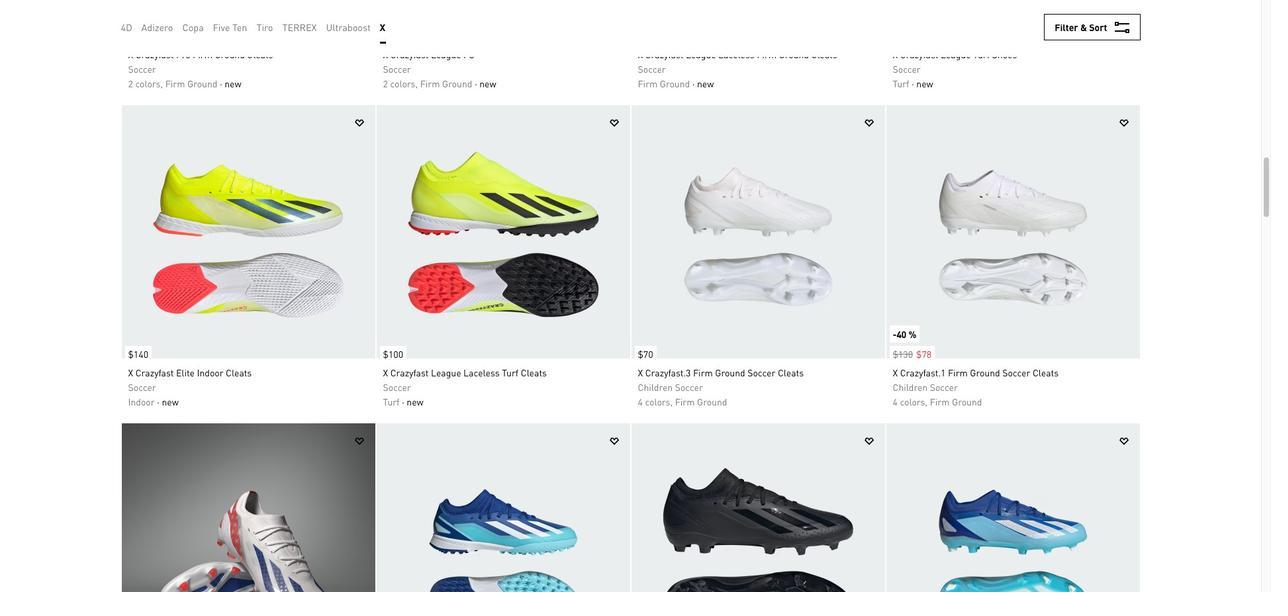 Task type: locate. For each thing, give the bounding box(es) containing it.
indoor
[[197, 367, 224, 379], [128, 396, 155, 408]]

x for x crazyfast.1 firm ground soccer cleats children soccer 4 colors, firm ground
[[893, 367, 898, 379]]

4 inside 'x crazyfast.3 firm ground soccer cleats children soccer 4 colors, firm ground'
[[638, 396, 643, 408]]

league inside x crazyfast league turf shoes soccer turf · new
[[941, 48, 971, 60]]

x inside 'x crazyfast.3 firm ground soccer cleats children soccer 4 colors, firm ground'
[[638, 367, 643, 379]]

$130 $78
[[893, 348, 932, 360]]

crazyfast.3
[[646, 367, 691, 379]]

new
[[225, 77, 241, 89], [480, 77, 496, 89], [697, 77, 714, 89], [917, 77, 934, 89], [162, 396, 179, 408], [407, 396, 424, 408]]

4 inside x crazyfast.1 firm ground soccer cleats children soccer 4 colors, firm ground
[[893, 396, 898, 408]]

laceless for firm
[[719, 48, 755, 60]]

4d link
[[121, 20, 132, 34]]

children inside 'x crazyfast.3 firm ground soccer cleats children soccer 4 colors, firm ground'
[[638, 381, 673, 393]]

· inside x crazyfast league turf shoes soccer turf · new
[[912, 77, 915, 89]]

league inside x crazyfast league fg soccer 2 colors, firm ground · new
[[431, 48, 461, 60]]

sort
[[1090, 21, 1108, 33]]

$140
[[128, 348, 148, 360]]

-
[[893, 329, 897, 340]]

colors, inside x crazyfast pro firm ground cleats soccer 2 colors, firm ground · new
[[135, 77, 163, 89]]

0 vertical spatial laceless
[[719, 48, 755, 60]]

ground
[[215, 48, 245, 60], [779, 48, 809, 60], [187, 77, 218, 89], [442, 77, 473, 89], [660, 77, 690, 89], [716, 367, 746, 379], [971, 367, 1001, 379], [697, 396, 728, 408], [952, 396, 983, 408]]

cleats inside x crazyfast pro firm ground cleats soccer 2 colors, firm ground · new
[[247, 48, 273, 60]]

copa
[[182, 21, 204, 33]]

0 horizontal spatial laceless
[[464, 367, 500, 379]]

x crazyfast league laceless turf cleats soccer turf · new
[[383, 367, 547, 408]]

turf
[[974, 48, 990, 60], [893, 77, 910, 89], [502, 367, 519, 379], [383, 396, 400, 408]]

4 down $130
[[893, 396, 898, 408]]

soccer yellow x crazyfast league turf shoes image
[[887, 0, 1140, 40]]

five
[[213, 21, 230, 33]]

$130
[[893, 348, 913, 360]]

x crazyfast league turf shoes soccer turf · new
[[893, 48, 1018, 89]]

league inside x crazyfast league laceless firm ground cleats soccer firm ground · new
[[686, 48, 716, 60]]

2 down the $85 at the top left of page
[[383, 77, 388, 89]]

x
[[380, 21, 386, 33], [128, 48, 133, 60], [383, 48, 388, 60], [638, 48, 643, 60], [893, 48, 898, 60], [128, 367, 133, 379], [383, 367, 388, 379], [638, 367, 643, 379], [893, 367, 898, 379]]

1 children from the left
[[638, 381, 673, 393]]

soccer yellow x crazyfast league laceless turf cleats image
[[377, 105, 630, 359]]

$78
[[917, 348, 932, 360]]

1 vertical spatial laceless
[[464, 367, 500, 379]]

x inside x crazyfast league laceless firm ground cleats soccer firm ground · new
[[638, 48, 643, 60]]

firm
[[193, 48, 213, 60], [757, 48, 777, 60], [165, 77, 185, 89], [420, 77, 440, 89], [638, 77, 658, 89], [693, 367, 713, 379], [948, 367, 968, 379], [675, 396, 695, 408], [930, 396, 950, 408]]

2 down $150
[[128, 77, 133, 89]]

1 horizontal spatial 2
[[383, 77, 388, 89]]

crazyfast inside x crazyfast league laceless firm ground cleats soccer firm ground · new
[[646, 48, 684, 60]]

adizero link
[[141, 20, 173, 34]]

1 4 from the left
[[638, 396, 643, 408]]

league inside the x crazyfast league laceless turf cleats soccer turf · new
[[431, 367, 461, 379]]

cleats
[[247, 48, 273, 60], [812, 48, 838, 60], [226, 367, 252, 379], [521, 367, 547, 379], [778, 367, 804, 379], [1033, 367, 1059, 379]]

40
[[897, 329, 907, 340]]

1 horizontal spatial 4
[[893, 396, 898, 408]]

0 horizontal spatial 4
[[638, 396, 643, 408]]

$85 link
[[377, 21, 402, 44]]

crazyfast for x crazyfast league laceless firm ground cleats
[[646, 48, 684, 60]]

shoes
[[993, 48, 1018, 60]]

indoor down $140
[[128, 396, 155, 408]]

x link
[[380, 20, 386, 34]]

children
[[638, 381, 673, 393], [893, 381, 928, 393]]

children soccer blue x crazyfast.3 turf soccer shoes image
[[377, 424, 630, 593]]

1 horizontal spatial laceless
[[719, 48, 755, 60]]

crazyfast inside the x crazyfast league laceless turf cleats soccer turf · new
[[391, 367, 429, 379]]

x inside the x crazyfast league laceless turf cleats soccer turf · new
[[383, 367, 388, 379]]

new inside the x crazyfast league laceless turf cleats soccer turf · new
[[407, 396, 424, 408]]

cleats for x crazyfast.1 firm ground soccer cleats children soccer 4 colors, firm ground
[[1033, 367, 1059, 379]]

· inside x crazyfast elite indoor cleats soccer indoor · new
[[157, 396, 160, 408]]

1 2 from the left
[[128, 77, 133, 89]]

2 children from the left
[[893, 381, 928, 393]]

x inside x crazyfast pro firm ground cleats soccer 2 colors, firm ground · new
[[128, 48, 133, 60]]

$100
[[383, 348, 403, 360]]

cleats inside 'x crazyfast.3 firm ground soccer cleats children soccer 4 colors, firm ground'
[[778, 367, 804, 379]]

children down crazyfast.1
[[893, 381, 928, 393]]

x inside x crazyfast league fg soccer 2 colors, firm ground · new
[[383, 48, 388, 60]]

colors, down $150
[[135, 77, 163, 89]]

x inside x crazyfast.1 firm ground soccer cleats children soccer 4 colors, firm ground
[[893, 367, 898, 379]]

league
[[431, 48, 461, 60], [686, 48, 716, 60], [941, 48, 971, 60], [431, 367, 461, 379]]

new inside x crazyfast league laceless firm ground cleats soccer firm ground · new
[[697, 77, 714, 89]]

five ten link
[[213, 20, 247, 34]]

·
[[220, 77, 222, 89], [475, 77, 477, 89], [693, 77, 695, 89], [912, 77, 915, 89], [157, 396, 160, 408], [402, 396, 405, 408]]

laceless
[[719, 48, 755, 60], [464, 367, 500, 379]]

soccer inside x crazyfast league laceless firm ground cleats soccer firm ground · new
[[638, 63, 666, 75]]

1 horizontal spatial indoor
[[197, 367, 224, 379]]

x inside x crazyfast league turf shoes soccer turf · new
[[893, 48, 898, 60]]

4 down $70
[[638, 396, 643, 408]]

children soccer white x crazyfast.3 firm ground soccer cleats image
[[632, 105, 885, 359]]

2
[[128, 77, 133, 89], [383, 77, 388, 89]]

ultraboost link
[[326, 20, 371, 34]]

colors, down crazyfast.1
[[900, 396, 928, 408]]

indoor right elite
[[197, 367, 224, 379]]

children inside x crazyfast.1 firm ground soccer cleats children soccer 4 colors, firm ground
[[893, 381, 928, 393]]

list
[[121, 11, 395, 44]]

1 horizontal spatial children
[[893, 381, 928, 393]]

0 horizontal spatial children
[[638, 381, 673, 393]]

0 horizontal spatial 2
[[128, 77, 133, 89]]

cleats inside x crazyfast league laceless firm ground cleats soccer firm ground · new
[[812, 48, 838, 60]]

cleats inside the x crazyfast league laceless turf cleats soccer turf · new
[[521, 367, 547, 379]]

cleats for x crazyfast.3 firm ground soccer cleats children soccer 4 colors, firm ground
[[778, 367, 804, 379]]

ground inside x crazyfast league fg soccer 2 colors, firm ground · new
[[442, 77, 473, 89]]

1 vertical spatial indoor
[[128, 396, 155, 408]]

colors, down the "crazyfast.3"
[[645, 396, 673, 408]]

colors, down the $85 at the top left of page
[[390, 77, 418, 89]]

crazyfast
[[136, 48, 174, 60], [391, 48, 429, 60], [646, 48, 684, 60], [901, 48, 939, 60], [136, 367, 174, 379], [391, 367, 429, 379]]

children for crazyfast.1
[[893, 381, 928, 393]]

soccer inside x crazyfast league turf shoes soccer turf · new
[[893, 63, 921, 75]]

crazyfast inside x crazyfast league turf shoes soccer turf · new
[[901, 48, 939, 60]]

colors, inside 'x crazyfast.3 firm ground soccer cleats children soccer 4 colors, firm ground'
[[645, 396, 673, 408]]

new inside x crazyfast league fg soccer 2 colors, firm ground · new
[[480, 77, 496, 89]]

laceless inside the x crazyfast league laceless turf cleats soccer turf · new
[[464, 367, 500, 379]]

colors,
[[135, 77, 163, 89], [390, 77, 418, 89], [645, 396, 673, 408], [900, 396, 928, 408]]

children down the "crazyfast.3"
[[638, 381, 673, 393]]

soccer yellow x crazyfast pro firm ground cleats image
[[122, 0, 375, 40]]

filter
[[1055, 21, 1079, 33]]

colors, inside x crazyfast league fg soccer 2 colors, firm ground · new
[[390, 77, 418, 89]]

cleats inside x crazyfast.1 firm ground soccer cleats children soccer 4 colors, firm ground
[[1033, 367, 1059, 379]]

$150
[[128, 30, 148, 42]]

$140 link
[[122, 340, 152, 362]]

crazyfast inside x crazyfast league fg soccer 2 colors, firm ground · new
[[391, 48, 429, 60]]

$150 link
[[122, 21, 152, 44]]

crazyfast.1
[[901, 367, 946, 379]]

x for x crazyfast league turf shoes soccer turf · new
[[893, 48, 898, 60]]

crazyfast inside x crazyfast pro firm ground cleats soccer 2 colors, firm ground · new
[[136, 48, 174, 60]]

x inside list
[[380, 21, 386, 33]]

copa link
[[182, 20, 204, 34]]

crazyfast inside x crazyfast elite indoor cleats soccer indoor · new
[[136, 367, 174, 379]]

soccer inside x crazyfast pro firm ground cleats soccer 2 colors, firm ground · new
[[128, 63, 156, 75]]

2 4 from the left
[[893, 396, 898, 408]]

4
[[638, 396, 643, 408], [893, 396, 898, 408]]

2 2 from the left
[[383, 77, 388, 89]]

soccer
[[128, 63, 156, 75], [383, 63, 411, 75], [638, 63, 666, 75], [893, 63, 921, 75], [748, 367, 776, 379], [1003, 367, 1031, 379], [128, 381, 156, 393], [383, 381, 411, 393], [675, 381, 703, 393], [930, 381, 958, 393]]

laceless inside x crazyfast league laceless firm ground cleats soccer firm ground · new
[[719, 48, 755, 60]]

x inside x crazyfast elite indoor cleats soccer indoor · new
[[128, 367, 133, 379]]



Task type: vqa. For each thing, say whether or not it's contained in the screenshot.
Product Color: Blue Dawn / Blue Dawn / Blue Fusion image
no



Task type: describe. For each thing, give the bounding box(es) containing it.
tiro link
[[257, 20, 273, 34]]

five ten
[[213, 21, 247, 33]]

· inside x crazyfast pro firm ground cleats soccer 2 colors, firm ground · new
[[220, 77, 222, 89]]

list containing 4d
[[121, 11, 395, 44]]

terrex
[[282, 21, 317, 33]]

cleats for x crazyfast league laceless turf cleats soccer turf · new
[[521, 367, 547, 379]]

x for x crazyfast league laceless turf cleats soccer turf · new
[[383, 367, 388, 379]]

4 for x crazyfast.1 firm ground soccer cleats children soccer 4 colors, firm ground
[[893, 396, 898, 408]]

x for x crazyfast elite indoor cleats soccer indoor · new
[[128, 367, 133, 379]]

crazyfast for x crazyfast pro firm ground cleats
[[136, 48, 174, 60]]

%
[[909, 329, 917, 340]]

crazyfast for x crazyfast league turf shoes
[[901, 48, 939, 60]]

league for firm
[[686, 48, 716, 60]]

$100 link
[[377, 340, 407, 362]]

fg
[[464, 48, 475, 60]]

crazyfast for x crazyfast league fg
[[391, 48, 429, 60]]

pro
[[176, 48, 191, 60]]

colors, inside x crazyfast.1 firm ground soccer cleats children soccer 4 colors, firm ground
[[900, 396, 928, 408]]

new inside x crazyfast league turf shoes soccer turf · new
[[917, 77, 934, 89]]

x crazyfast.1 firm ground soccer cleats children soccer 4 colors, firm ground
[[893, 367, 1059, 408]]

x crazyfast league fg soccer 2 colors, firm ground · new
[[383, 48, 496, 89]]

soccer inside x crazyfast elite indoor cleats soccer indoor · new
[[128, 381, 156, 393]]

ten
[[232, 21, 247, 33]]

0 horizontal spatial indoor
[[128, 396, 155, 408]]

elite
[[176, 367, 195, 379]]

$85
[[383, 30, 398, 42]]

2 inside x crazyfast pro firm ground cleats soccer 2 colors, firm ground · new
[[128, 77, 133, 89]]

children for crazyfast.3
[[638, 381, 673, 393]]

x for x crazyfast pro firm ground cleats soccer 2 colors, firm ground · new
[[128, 48, 133, 60]]

cleats for x crazyfast pro firm ground cleats soccer 2 colors, firm ground · new
[[247, 48, 273, 60]]

ultraboost
[[326, 21, 371, 33]]

x crazyfast.3 firm ground soccer cleats children soccer 4 colors, firm ground
[[638, 367, 804, 408]]

laceless for turf
[[464, 367, 500, 379]]

x for x crazyfast league laceless firm ground cleats soccer firm ground · new
[[638, 48, 643, 60]]

· inside the x crazyfast league laceless turf cleats soccer turf · new
[[402, 396, 405, 408]]

cleats inside x crazyfast elite indoor cleats soccer indoor · new
[[226, 367, 252, 379]]

x crazyfast elite indoor cleats soccer indoor · new
[[128, 367, 252, 408]]

0 vertical spatial indoor
[[197, 367, 224, 379]]

soccer yellow x crazyfast elite indoor cleats image
[[122, 105, 375, 359]]

2 inside x crazyfast league fg soccer 2 colors, firm ground · new
[[383, 77, 388, 89]]

adizero
[[141, 21, 173, 33]]

filter & sort button
[[1045, 14, 1141, 40]]

$70 link
[[632, 340, 657, 362]]

x for x crazyfast league fg soccer 2 colors, firm ground · new
[[383, 48, 388, 60]]

soccer inside the x crazyfast league laceless turf cleats soccer turf · new
[[383, 381, 411, 393]]

tiro
[[257, 21, 273, 33]]

new inside x crazyfast pro firm ground cleats soccer 2 colors, firm ground · new
[[225, 77, 241, 89]]

terrex link
[[282, 20, 317, 34]]

filter & sort
[[1055, 21, 1108, 33]]

league for ground
[[431, 48, 461, 60]]

4 for x crazyfast.3 firm ground soccer cleats children soccer 4 colors, firm ground
[[638, 396, 643, 408]]

x for x
[[380, 21, 386, 33]]

soccer yellow x crazyfast league fg image
[[377, 0, 630, 40]]

-40 %
[[893, 329, 917, 340]]

children soccer blue x crazyfast.1 firm ground soccer cleats image
[[887, 424, 1140, 593]]

crazyfast for x crazyfast elite indoor cleats
[[136, 367, 174, 379]]

soccer black x crazyfast.3 firm ground soccer cleats image
[[632, 424, 885, 593]]

league for new
[[941, 48, 971, 60]]

new inside x crazyfast elite indoor cleats soccer indoor · new
[[162, 396, 179, 408]]

children soccer white x crazyfast.1 firm ground soccer cleats image
[[887, 105, 1140, 359]]

x for x crazyfast.3 firm ground soccer cleats children soccer 4 colors, firm ground
[[638, 367, 643, 379]]

· inside x crazyfast league laceless firm ground cleats soccer firm ground · new
[[693, 77, 695, 89]]

league for ·
[[431, 367, 461, 379]]

x crazyfast pro firm ground cleats soccer 2 colors, firm ground · new
[[128, 48, 273, 89]]

&
[[1081, 21, 1088, 33]]

x crazyfast league laceless firm ground cleats soccer firm ground · new
[[638, 48, 838, 89]]

4d
[[121, 21, 132, 33]]

soccer inside x crazyfast league fg soccer 2 colors, firm ground · new
[[383, 63, 411, 75]]

firm inside x crazyfast league fg soccer 2 colors, firm ground · new
[[420, 77, 440, 89]]

$70
[[638, 348, 653, 360]]

· inside x crazyfast league fg soccer 2 colors, firm ground · new
[[475, 77, 477, 89]]

crazyfast for x crazyfast league laceless turf cleats
[[391, 367, 429, 379]]

soccer white x crazyfast.1 usa firm ground soccer cleats image
[[122, 424, 375, 593]]



